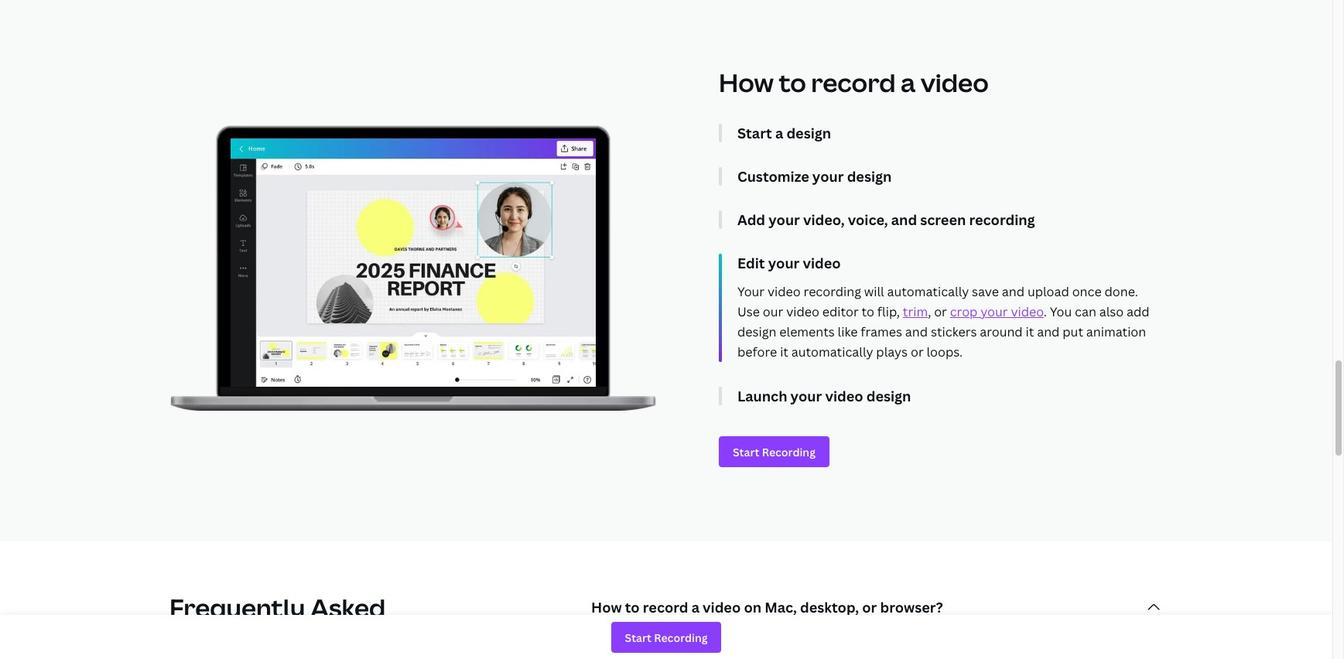 Task type: locate. For each thing, give the bounding box(es) containing it.
your
[[738, 283, 765, 300]]

how to record a video on mac, desktop, or browser? button
[[591, 580, 1164, 636]]

edit your video
[[738, 254, 841, 273]]

desktop
[[776, 653, 818, 660]]

a inside dropdown button
[[692, 598, 700, 617]]

plays
[[877, 344, 908, 361]]

record for how to record a video
[[812, 66, 896, 99]]

your up recording? at right
[[989, 636, 1013, 651]]

or
[[935, 303, 948, 321], [911, 344, 924, 361], [863, 598, 877, 617], [936, 636, 948, 651], [762, 653, 773, 660]]

0 horizontal spatial how
[[591, 598, 622, 617]]

a for how to record a video
[[901, 66, 916, 99]]

automatically up ,
[[888, 283, 970, 300]]

automatically
[[888, 283, 970, 300], [792, 344, 874, 361]]

stickers
[[931, 324, 977, 341]]

a up start a design dropdown button
[[901, 66, 916, 99]]

condition?
[[620, 653, 676, 660]]

frequently asked questions
[[170, 591, 386, 657]]

and right voice,
[[892, 211, 918, 229]]

1 vertical spatial it
[[781, 344, 789, 361]]

0 horizontal spatial record
[[643, 598, 689, 617]]

design
[[787, 124, 832, 142], [848, 167, 892, 186], [738, 324, 777, 341], [867, 387, 912, 406]]

0 vertical spatial it
[[1026, 324, 1035, 341]]

design down plays at the bottom
[[867, 387, 912, 406]]

1 horizontal spatial on
[[857, 636, 870, 651]]

your up 'around'
[[981, 303, 1008, 321]]

0 vertical spatial automatically
[[888, 283, 970, 300]]

1 vertical spatial on
[[857, 636, 870, 651]]

your up allowed
[[873, 636, 897, 651]]

automatically down like
[[792, 344, 874, 361]]

crop your video link
[[951, 303, 1044, 321]]

video up our
[[768, 283, 801, 300]]

0 vertical spatial how
[[719, 66, 774, 99]]

video up the
[[703, 598, 741, 617]]

customize your design
[[738, 167, 892, 186]]

design up before
[[738, 324, 777, 341]]

a up check
[[692, 598, 700, 617]]

how to record a video on mac, desktop, or browser?
[[591, 598, 944, 617]]

edit your video button
[[738, 254, 1164, 273]]

frames
[[861, 324, 903, 341]]

0 vertical spatial record
[[812, 66, 896, 99]]

0 horizontal spatial a
[[692, 598, 700, 617]]

then
[[1093, 653, 1117, 660]]

will
[[865, 283, 885, 300]]

1 horizontal spatial recording
[[970, 211, 1036, 229]]

video up elements
[[787, 303, 820, 321]]

on
[[744, 598, 762, 617], [857, 636, 870, 651]]

video
[[921, 66, 989, 99], [803, 254, 841, 273], [768, 283, 801, 300], [787, 303, 820, 321], [1011, 303, 1044, 321], [826, 387, 864, 406], [703, 598, 741, 617]]

0 vertical spatial is
[[978, 636, 986, 651]]

how to record a video
[[719, 66, 989, 99]]

1 vertical spatial a
[[776, 124, 784, 142]]

access
[[900, 653, 935, 660]]

0 vertical spatial a
[[901, 66, 916, 99]]

your up "video,"
[[813, 167, 844, 186]]

1 vertical spatial automatically
[[792, 344, 874, 361]]

recording inside your video recording will automatically save and upload once done. use our video editor to flip,
[[804, 283, 862, 300]]

trim
[[903, 303, 928, 321]]

to left 'access'
[[886, 653, 897, 660]]

1 horizontal spatial a
[[776, 124, 784, 142]]

a for how to record a video on mac, desktop, or browser?
[[692, 598, 700, 617]]

1 vertical spatial record
[[643, 598, 689, 617]]

1 horizontal spatial is
[[978, 636, 986, 651]]

recording?
[[986, 653, 1042, 660]]

in
[[1150, 636, 1160, 651]]

start a design
[[738, 124, 832, 142]]

.
[[1044, 303, 1047, 321]]

2 vertical spatial it
[[1064, 653, 1072, 660]]

on up allowed
[[857, 636, 870, 651]]

your
[[813, 167, 844, 186], [769, 211, 800, 229], [769, 254, 800, 273], [981, 303, 1008, 321], [791, 387, 822, 406], [873, 636, 897, 651], [989, 636, 1013, 651], [690, 653, 714, 660]]

or right plays at the bottom
[[911, 344, 924, 361]]

your right edit
[[769, 254, 800, 273]]

record
[[812, 66, 896, 99], [643, 598, 689, 617]]

is up for
[[978, 636, 986, 651]]

record inside dropdown button
[[643, 598, 689, 617]]

how up firstly, at the left bottom
[[591, 598, 622, 617]]

settings
[[813, 636, 854, 651]]

webcam
[[1015, 636, 1059, 651]]

it left up,
[[1064, 653, 1072, 660]]

a
[[901, 66, 916, 99], [776, 124, 784, 142], [692, 598, 700, 617]]

record for how to record a video on mac, desktop, or browser?
[[643, 598, 689, 617]]

0 vertical spatial recording
[[970, 211, 1036, 229]]

and
[[892, 211, 918, 229], [1002, 283, 1025, 300], [906, 324, 928, 341], [1038, 324, 1060, 341], [749, 636, 769, 651], [1062, 636, 1081, 651]]

to left flip,
[[862, 303, 875, 321]]

customize
[[738, 167, 810, 186]]

on inside firstly, double-check the data and privacy settings on your laptop or mac. is your webcam and microphone in good condition? is your browser or desktop app allowed to access them for recording? set it up, then create
[[857, 636, 870, 651]]

0 horizontal spatial is
[[678, 653, 687, 660]]

mac.
[[950, 636, 975, 651]]

and up crop your video link
[[1002, 283, 1025, 300]]

mac,
[[765, 598, 797, 617]]

how up start
[[719, 66, 774, 99]]

video,
[[804, 211, 845, 229]]

or inside . you can also add design elements like frames and stickers around it and put animation before it automatically plays or loops.
[[911, 344, 924, 361]]

to up the double-
[[625, 598, 640, 617]]

recording
[[970, 211, 1036, 229], [804, 283, 862, 300]]

launch your video design button
[[738, 387, 1164, 406]]

2 vertical spatial a
[[692, 598, 700, 617]]

automatically inside . you can also add design elements like frames and stickers around it and put animation before it automatically plays or loops.
[[792, 344, 874, 361]]

and down trim link at the top of the page
[[906, 324, 928, 341]]

it
[[1026, 324, 1035, 341], [781, 344, 789, 361], [1064, 653, 1072, 660]]

on left mac,
[[744, 598, 762, 617]]

it right before
[[781, 344, 789, 361]]

a right start
[[776, 124, 784, 142]]

frequently
[[170, 591, 305, 625]]

or up them
[[936, 636, 948, 651]]

asked
[[310, 591, 386, 625]]

firstly, double-check the data and privacy settings on your laptop or mac. is your webcam and microphone in good condition? is your browser or desktop app allowed to access them for recording? set it up, then create 
[[591, 636, 1162, 660]]

privacy
[[771, 636, 810, 651]]

video down the upload
[[1011, 303, 1044, 321]]

add
[[738, 211, 766, 229]]

like
[[838, 324, 858, 341]]

video up start a design dropdown button
[[921, 66, 989, 99]]

or right desktop,
[[863, 598, 877, 617]]

1 vertical spatial recording
[[804, 283, 862, 300]]

how inside dropdown button
[[591, 598, 622, 617]]

or inside dropdown button
[[863, 598, 877, 617]]

0 horizontal spatial automatically
[[792, 344, 874, 361]]

is
[[978, 636, 986, 651], [678, 653, 687, 660]]

is down check
[[678, 653, 687, 660]]

or down 'privacy'
[[762, 653, 773, 660]]

good
[[591, 653, 618, 660]]

automatically inside your video recording will automatically save and upload once done. use our video editor to flip,
[[888, 283, 970, 300]]

recording right the screen
[[970, 211, 1036, 229]]

0 horizontal spatial recording
[[804, 283, 862, 300]]

how for how to record a video on mac, desktop, or browser?
[[591, 598, 622, 617]]

trim , or crop your video
[[903, 303, 1044, 321]]

1 horizontal spatial how
[[719, 66, 774, 99]]

1 horizontal spatial record
[[812, 66, 896, 99]]

how for how to record a video
[[719, 66, 774, 99]]

0 horizontal spatial on
[[744, 598, 762, 617]]

2 horizontal spatial it
[[1064, 653, 1072, 660]]

and up up,
[[1062, 636, 1081, 651]]

it right 'around'
[[1026, 324, 1035, 341]]

to
[[779, 66, 807, 99], [862, 303, 875, 321], [625, 598, 640, 617], [886, 653, 897, 660]]

video down like
[[826, 387, 864, 406]]

allowed
[[843, 653, 884, 660]]

1 horizontal spatial automatically
[[888, 283, 970, 300]]

to inside your video recording will automatically save and upload once done. use our video editor to flip,
[[862, 303, 875, 321]]

1 vertical spatial how
[[591, 598, 622, 617]]

design up voice,
[[848, 167, 892, 186]]

browser
[[716, 653, 759, 660]]

2 horizontal spatial a
[[901, 66, 916, 99]]

recording up the editor at the top
[[804, 283, 862, 300]]

how
[[719, 66, 774, 99], [591, 598, 622, 617]]

start
[[738, 124, 773, 142]]

editor
[[823, 303, 859, 321]]

add your video, voice, and screen recording
[[738, 211, 1036, 229]]

video down "video,"
[[803, 254, 841, 273]]

microphone
[[1084, 636, 1147, 651]]

0 vertical spatial on
[[744, 598, 762, 617]]

screen
[[921, 211, 966, 229]]

create
[[1120, 653, 1153, 660]]

the
[[703, 636, 720, 651]]



Task type: vqa. For each thing, say whether or not it's contained in the screenshot.
Type one or more names, groups or e​​ma​il​s text box
no



Task type: describe. For each thing, give the bounding box(es) containing it.
design up customize your design
[[787, 124, 832, 142]]

upload
[[1028, 283, 1070, 300]]

around
[[980, 324, 1023, 341]]

0 horizontal spatial it
[[781, 344, 789, 361]]

trim link
[[903, 303, 928, 321]]

it inside firstly, double-check the data and privacy settings on your laptop or mac. is your webcam and microphone in good condition? is your browser or desktop app allowed to access them for recording? set it up, then create
[[1064, 653, 1072, 660]]

and down .
[[1038, 324, 1060, 341]]

add
[[1127, 303, 1150, 321]]

how to record yourself image
[[231, 138, 596, 387]]

your right add
[[769, 211, 800, 229]]

firstly,
[[591, 636, 626, 651]]

double-
[[629, 636, 670, 651]]

voice,
[[848, 211, 889, 229]]

start a design button
[[738, 124, 1164, 142]]

elements
[[780, 324, 835, 341]]

once
[[1073, 283, 1102, 300]]

on inside dropdown button
[[744, 598, 762, 617]]

our
[[763, 303, 784, 321]]

design inside . you can also add design elements like frames and stickers around it and put animation before it automatically plays or loops.
[[738, 324, 777, 341]]

your video recording will automatically save and upload once done. use our video editor to flip,
[[738, 283, 1139, 321]]

your down the
[[690, 653, 714, 660]]

and inside your video recording will automatically save and upload once done. use our video editor to flip,
[[1002, 283, 1025, 300]]

you
[[1050, 303, 1072, 321]]

to up start a design
[[779, 66, 807, 99]]

launch
[[738, 387, 788, 406]]

for
[[968, 653, 983, 660]]

video inside dropdown button
[[703, 598, 741, 617]]

edit
[[738, 254, 765, 273]]

your right launch
[[791, 387, 822, 406]]

to inside how to record a video on mac, desktop, or browser? dropdown button
[[625, 598, 640, 617]]

can
[[1075, 303, 1097, 321]]

laptop
[[899, 636, 934, 651]]

before
[[738, 344, 778, 361]]

. you can also add design elements like frames and stickers around it and put animation before it automatically plays or loops.
[[738, 303, 1150, 361]]

up,
[[1074, 653, 1091, 660]]

desktop,
[[801, 598, 859, 617]]

1 vertical spatial is
[[678, 653, 687, 660]]

loops.
[[927, 344, 963, 361]]

set
[[1044, 653, 1062, 660]]

or right ,
[[935, 303, 948, 321]]

save
[[972, 283, 999, 300]]

1 horizontal spatial it
[[1026, 324, 1035, 341]]

put
[[1063, 324, 1084, 341]]

them
[[938, 653, 965, 660]]

and right data
[[749, 636, 769, 651]]

crop
[[951, 303, 978, 321]]

to inside firstly, double-check the data and privacy settings on your laptop or mac. is your webcam and microphone in good condition? is your browser or desktop app allowed to access them for recording? set it up, then create
[[886, 653, 897, 660]]

,
[[928, 303, 932, 321]]

launch your video design
[[738, 387, 912, 406]]

also
[[1100, 303, 1124, 321]]

use
[[738, 303, 760, 321]]

animation
[[1087, 324, 1147, 341]]

questions
[[170, 624, 295, 657]]

add your video, voice, and screen recording button
[[738, 211, 1164, 229]]

flip,
[[878, 303, 900, 321]]

done.
[[1105, 283, 1139, 300]]

customize your design button
[[738, 167, 1164, 186]]

app
[[820, 653, 840, 660]]

browser?
[[881, 598, 944, 617]]

check
[[670, 636, 700, 651]]

data
[[723, 636, 746, 651]]



